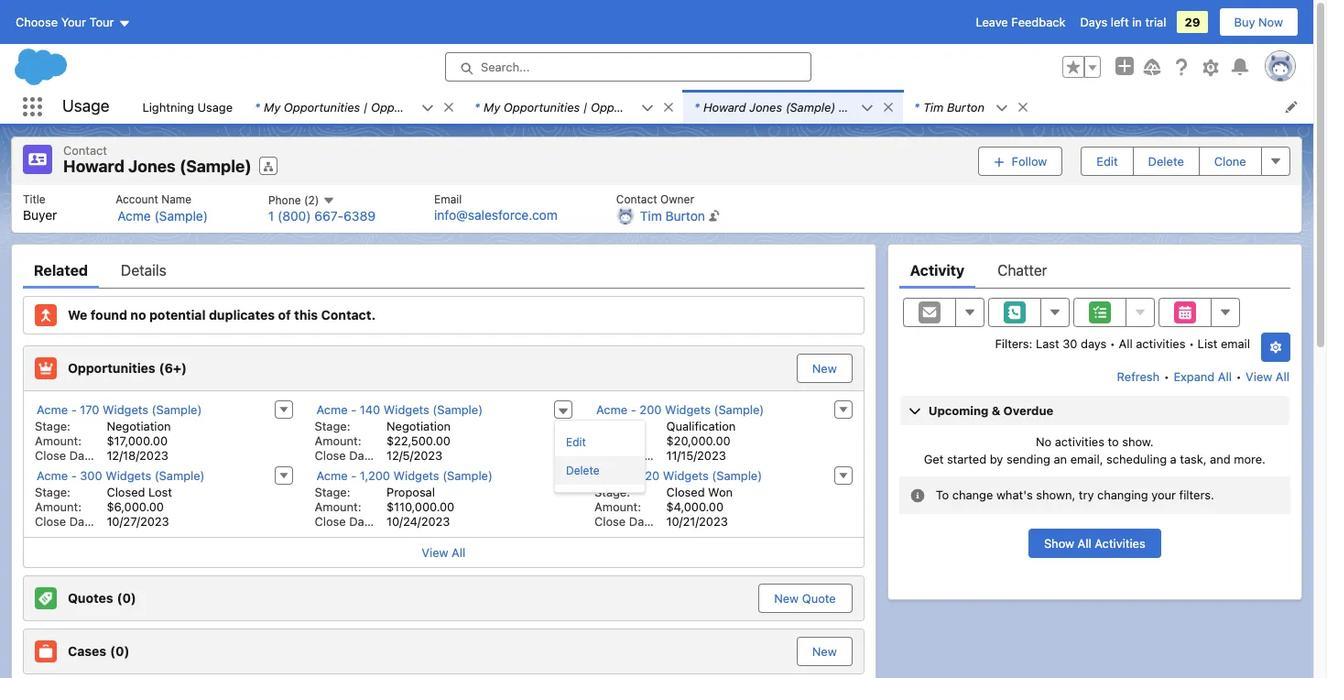Task type: locate. For each thing, give the bounding box(es) containing it.
upcoming & overdue
[[929, 403, 1054, 417]]

contact for contact
[[63, 143, 107, 158]]

date: inside "$6,000.00 close date: 10/27/2023"
[[69, 514, 99, 528]]

phone
[[268, 193, 301, 207]]

contact up tim burton
[[617, 192, 658, 206]]

0 vertical spatial activities
[[1136, 336, 1186, 350]]

follow
[[1012, 154, 1048, 168]]

|
[[364, 99, 368, 114], [584, 99, 588, 114], [839, 99, 844, 114]]

close up closed lost amount:
[[35, 448, 66, 462]]

activities
[[1136, 336, 1186, 350], [1055, 434, 1105, 449]]

close inside $20,000.00 close date: 11/15/2023
[[595, 448, 626, 462]]

my
[[264, 99, 281, 114], [484, 99, 501, 114]]

1 horizontal spatial tab list
[[900, 252, 1291, 288]]

new for (6+)
[[813, 361, 837, 375]]

stage: for acme - 200 widgets (sample)
[[595, 418, 630, 433]]

0 vertical spatial list
[[131, 90, 1314, 124]]

date:
[[69, 448, 99, 462], [349, 448, 379, 462], [629, 448, 659, 462], [69, 514, 99, 528], [349, 514, 379, 528], [629, 514, 659, 528]]

date: for 12/18/2023
[[69, 448, 99, 462]]

2 closed from the left
[[667, 484, 705, 499]]

widgets up $22,500.00
[[384, 402, 430, 416]]

(sample) inside 'link'
[[714, 402, 764, 416]]

my right the lightning usage in the left of the page
[[264, 99, 281, 114]]

date: down 1,200
[[349, 514, 379, 528]]

all inside button
[[1078, 536, 1092, 551]]

- left 1,200
[[351, 468, 357, 482]]

date: inside $20,000.00 close date: 11/15/2023
[[629, 448, 659, 462]]

0 vertical spatial tim
[[924, 99, 944, 114]]

- for 200
[[631, 402, 637, 416]]

activities up the refresh
[[1136, 336, 1186, 350]]

widgets for 300
[[106, 468, 151, 482]]

title buyer
[[23, 192, 57, 222]]

amount: inside proposal amount:
[[315, 499, 362, 514]]

days
[[1081, 15, 1108, 29]]

widgets
[[103, 402, 149, 416], [384, 402, 430, 416], [665, 402, 711, 416], [106, 468, 151, 482], [394, 468, 439, 482], [663, 468, 709, 482]]

to change what's shown, try changing your filters. status
[[900, 476, 1291, 514]]

1 new button from the top
[[797, 353, 853, 383]]

widgets inside 'link'
[[665, 402, 711, 416]]

closed down acme - 300 widgets (sample) link
[[107, 484, 145, 499]]

1 horizontal spatial closed
[[667, 484, 705, 499]]

text default image
[[1017, 101, 1030, 113], [422, 102, 434, 114], [642, 102, 654, 114], [322, 195, 335, 207]]

• left expand
[[1164, 369, 1170, 383]]

1 horizontal spatial jones
[[750, 99, 783, 114]]

group
[[1063, 56, 1101, 78]]

tab list down email
[[23, 252, 865, 288]]

closed inside closed lost amount:
[[107, 484, 145, 499]]

acme left 200
[[597, 402, 628, 416]]

0 horizontal spatial tim
[[640, 208, 662, 223]]

close down acme - 120 widgets (sample) link
[[595, 514, 626, 528]]

12/5/2023
[[387, 448, 443, 462]]

acme left 1,200
[[317, 468, 348, 482]]

date: down 300
[[69, 514, 99, 528]]

• left list
[[1189, 336, 1195, 350]]

acme
[[118, 208, 151, 223], [37, 402, 68, 416], [317, 402, 348, 416], [597, 402, 628, 416], [37, 468, 68, 482], [317, 468, 348, 482], [597, 468, 628, 482]]

negotiation for $22,500.00
[[387, 418, 451, 433]]

1 vertical spatial contact
[[63, 143, 107, 158]]

cases (0)
[[68, 643, 129, 659]]

1 horizontal spatial negotiation amount:
[[315, 418, 451, 448]]

- inside 'link'
[[631, 402, 637, 416]]

date: inside $22,500.00 close date: 12/5/2023
[[349, 448, 379, 462]]

list containing buyer
[[12, 185, 1302, 232]]

view all link down "email"
[[1245, 361, 1291, 391]]

my down 'search...'
[[484, 99, 501, 114]]

0 vertical spatial contact
[[847, 99, 891, 114]]

show all activities button
[[1029, 529, 1162, 558]]

email
[[1221, 336, 1251, 350]]

12/18/2023
[[107, 448, 168, 462]]

close up proposal amount:
[[315, 448, 346, 462]]

2 negotiation amount: from the left
[[315, 418, 451, 448]]

widgets up qualification
[[665, 402, 711, 416]]

acme left 300
[[37, 468, 68, 482]]

1 vertical spatial burton
[[666, 208, 705, 223]]

closed for closed won
[[667, 484, 705, 499]]

1 vertical spatial list
[[12, 185, 1302, 232]]

close inside $110,000.00 close date: 10/24/2023
[[315, 514, 346, 528]]

details
[[121, 262, 166, 278]]

- for 170
[[71, 402, 77, 416]]

no
[[1036, 434, 1052, 449]]

acme left the 170
[[37, 402, 68, 416]]

trial
[[1146, 15, 1167, 29]]

lightning usage link
[[131, 90, 244, 124]]

- left 120 at left bottom
[[631, 468, 637, 482]]

0 horizontal spatial howard
[[63, 157, 125, 176]]

0 vertical spatial howard
[[704, 99, 746, 114]]

stage: down opportunities image
[[35, 418, 71, 433]]

edit button
[[1082, 146, 1134, 176]]

close for $17,000.00 close date: 12/18/2023
[[35, 448, 66, 462]]

acme - 140 widgets (sample) link
[[317, 402, 483, 417]]

1 negotiation amount: from the left
[[35, 418, 171, 448]]

2 vertical spatial contact
[[617, 192, 658, 206]]

2 negotiation from the left
[[387, 418, 451, 433]]

widgets down 11/15/2023
[[663, 468, 709, 482]]

0 horizontal spatial negotiation
[[107, 418, 171, 433]]

close up closed won amount:
[[595, 448, 626, 462]]

$110,000.00
[[387, 499, 455, 514]]

amount: down the 140
[[315, 433, 362, 448]]

all inside the related tab panel
[[452, 545, 466, 559]]

usage left lightning
[[62, 96, 109, 116]]

text default image
[[443, 101, 455, 113], [663, 101, 675, 113], [882, 101, 895, 113], [911, 488, 925, 503]]

view all link down 10/24/2023
[[24, 537, 864, 567]]

date: up 300
[[69, 448, 99, 462]]

date: inside $110,000.00 close date: 10/24/2023
[[349, 514, 379, 528]]

1 horizontal spatial howard
[[704, 99, 746, 114]]

date: inside $17,000.00 close date: 12/18/2023
[[69, 448, 99, 462]]

upcoming & overdue button
[[900, 395, 1290, 425]]

0 horizontal spatial |
[[364, 99, 368, 114]]

email info@salesforce.com
[[434, 192, 558, 222]]

left
[[1111, 15, 1130, 29]]

all right days
[[1119, 336, 1133, 350]]

acme - 170 widgets (sample)
[[37, 402, 202, 416]]

2 my from the left
[[484, 99, 501, 114]]

* tim burton
[[915, 99, 985, 114]]

0 horizontal spatial * my opportunities | opportunities
[[255, 99, 448, 114]]

tim burton
[[640, 208, 705, 223]]

0 horizontal spatial negotiation amount:
[[35, 418, 171, 448]]

all down $110,000.00
[[452, 545, 466, 559]]

(sample) inside account name acme (sample)
[[154, 208, 208, 223]]

this
[[294, 307, 318, 322]]

acme (sample) link
[[118, 208, 208, 224]]

amount: down 300
[[35, 499, 82, 514]]

1 horizontal spatial * my opportunities | opportunities
[[475, 99, 667, 114]]

stage: for acme - 120 widgets (sample)
[[595, 484, 630, 499]]

widgets down 12/18/2023
[[106, 468, 151, 482]]

tim burton link
[[640, 208, 705, 224]]

0 horizontal spatial my
[[264, 99, 281, 114]]

list item
[[244, 90, 464, 124], [464, 90, 684, 124], [684, 90, 904, 124], [904, 90, 1038, 124]]

0 horizontal spatial usage
[[62, 96, 109, 116]]

new
[[813, 361, 837, 375], [774, 591, 799, 605], [813, 644, 837, 658]]

to
[[936, 488, 949, 502]]

1 horizontal spatial activities
[[1136, 336, 1186, 350]]

1 tab list from the left
[[23, 252, 865, 288]]

closed inside closed won amount:
[[667, 484, 705, 499]]

acme left the 140
[[317, 402, 348, 416]]

usage right lightning
[[197, 99, 233, 114]]

title
[[23, 192, 46, 206]]

0 horizontal spatial contact
[[63, 143, 107, 158]]

1 horizontal spatial |
[[584, 99, 588, 114]]

stage: down $22,500.00 close date: 12/5/2023
[[315, 484, 350, 499]]

leave
[[976, 15, 1009, 29]]

activities up email,
[[1055, 434, 1105, 449]]

2 * from the left
[[475, 99, 480, 114]]

close down acme - 300 widgets (sample) link
[[35, 514, 66, 528]]

date: up 120 at left bottom
[[629, 448, 659, 462]]

burton up follow button
[[947, 99, 985, 114]]

2 horizontal spatial contact
[[847, 99, 891, 114]]

0 vertical spatial new
[[813, 361, 837, 375]]

new quote
[[774, 591, 836, 605]]

days left in trial
[[1081, 15, 1167, 29]]

view down 10/24/2023
[[422, 545, 449, 559]]

2 list item from the left
[[464, 90, 684, 124]]

$22,500.00 close date: 12/5/2023
[[315, 433, 451, 462]]

1 vertical spatial tim
[[640, 208, 662, 223]]

0 horizontal spatial activities
[[1055, 434, 1105, 449]]

1 horizontal spatial contact
[[617, 192, 658, 206]]

0 horizontal spatial closed
[[107, 484, 145, 499]]

close inside "$6,000.00 close date: 10/27/2023"
[[35, 514, 66, 528]]

tab list up days
[[900, 252, 1291, 288]]

acme - 120 widgets (sample)
[[597, 468, 763, 482]]

tab list
[[23, 252, 865, 288], [900, 252, 1291, 288]]

stage: down acme - 200 widgets (sample) 'link'
[[595, 418, 630, 433]]

negotiation for $17,000.00
[[107, 418, 171, 433]]

1 vertical spatial activities
[[1055, 434, 1105, 449]]

stage: down acme - 140 widgets (sample) link
[[315, 418, 350, 433]]

date: for 10/24/2023
[[349, 514, 379, 528]]

contact right contact image
[[63, 143, 107, 158]]

filters.
[[1180, 488, 1215, 502]]

show all activities
[[1045, 536, 1146, 551]]

amount: down the 170
[[35, 433, 82, 448]]

1 closed from the left
[[107, 484, 145, 499]]

howard
[[704, 99, 746, 114], [63, 157, 125, 176]]

list containing lightning usage
[[131, 90, 1314, 124]]

amount:
[[35, 433, 82, 448], [315, 433, 362, 448], [35, 499, 82, 514], [315, 499, 362, 514], [595, 499, 642, 514]]

lightning usage
[[142, 99, 233, 114]]

widgets up proposal
[[394, 468, 439, 482]]

burton down owner
[[666, 208, 705, 223]]

closed down acme - 120 widgets (sample) link
[[667, 484, 705, 499]]

get
[[924, 452, 944, 466]]

1 horizontal spatial negotiation
[[387, 418, 451, 433]]

- left 200
[[631, 402, 637, 416]]

0 vertical spatial (0)
[[117, 590, 136, 605]]

stage: for acme - 170 widgets (sample)
[[35, 418, 71, 433]]

negotiation amount: down the 170
[[35, 418, 171, 448]]

1 | from the left
[[364, 99, 368, 114]]

contact owner
[[617, 192, 695, 206]]

negotiation amount: for $22,500.00
[[315, 418, 451, 448]]

1 vertical spatial new
[[774, 591, 799, 605]]

buy
[[1235, 15, 1256, 29]]

&
[[992, 403, 1001, 417]]

-
[[71, 402, 77, 416], [351, 402, 357, 416], [631, 402, 637, 416], [71, 468, 77, 482], [351, 468, 357, 482], [631, 468, 637, 482]]

(sample) for acme - 120 widgets (sample)
[[712, 468, 763, 482]]

2 new button from the top
[[797, 636, 853, 666]]

2 vertical spatial new
[[813, 644, 837, 658]]

- for 300
[[71, 468, 77, 482]]

negotiation amount: down the 140
[[315, 418, 451, 448]]

- for 1,200
[[351, 468, 357, 482]]

stage: for acme - 140 widgets (sample)
[[315, 418, 350, 433]]

(0) right cases
[[110, 643, 129, 659]]

170
[[80, 402, 99, 416]]

- for 120
[[631, 468, 637, 482]]

acme down the account
[[118, 208, 151, 223]]

0 horizontal spatial view
[[422, 545, 449, 559]]

stage: down $20,000.00 close date: 11/15/2023
[[595, 484, 630, 499]]

1 horizontal spatial my
[[484, 99, 501, 114]]

date: down 120 at left bottom
[[629, 514, 659, 528]]

related tab panel
[[23, 288, 865, 678]]

view down "email"
[[1246, 369, 1273, 383]]

1 vertical spatial new button
[[797, 636, 853, 666]]

1 horizontal spatial view all link
[[1245, 361, 1291, 391]]

1 list item from the left
[[244, 90, 464, 124]]

clone
[[1215, 154, 1247, 168]]

1 vertical spatial view
[[422, 545, 449, 559]]

$20,000.00
[[667, 433, 731, 448]]

0 horizontal spatial jones
[[128, 157, 176, 176]]

1 horizontal spatial tim
[[924, 99, 944, 114]]

stage: down $17,000.00 close date: 12/18/2023
[[35, 484, 71, 499]]

(800)
[[278, 208, 311, 224]]

phone (2)
[[268, 193, 322, 207]]

11/15/2023
[[667, 448, 727, 462]]

1 vertical spatial view all link
[[24, 537, 864, 567]]

show
[[1045, 536, 1075, 551]]

close for $22,500.00 close date: 12/5/2023
[[315, 448, 346, 462]]

0 horizontal spatial tab list
[[23, 252, 865, 288]]

close inside $22,500.00 close date: 12/5/2023
[[315, 448, 346, 462]]

(0)
[[117, 590, 136, 605], [110, 643, 129, 659]]

task,
[[1181, 452, 1207, 466]]

amount: inside closed lost amount:
[[35, 499, 82, 514]]

stage: for acme - 1,200 widgets (sample)
[[315, 484, 350, 499]]

negotiation down "acme - 170 widgets (sample)" link
[[107, 418, 171, 433]]

date: inside $4,000.00 close date: 10/21/2023
[[629, 514, 659, 528]]

2 horizontal spatial |
[[839, 99, 844, 114]]

jones
[[750, 99, 783, 114], [128, 157, 176, 176]]

opportunities inside the related tab panel
[[68, 360, 155, 375]]

all right show
[[1078, 536, 1092, 551]]

all
[[1119, 336, 1133, 350], [1219, 369, 1232, 383], [1276, 369, 1290, 383], [1078, 536, 1092, 551], [452, 545, 466, 559]]

burton
[[947, 99, 985, 114], [666, 208, 705, 223]]

3 | from the left
[[839, 99, 844, 114]]

widgets for 1,200
[[394, 468, 439, 482]]

(sample) for acme - 200 widgets (sample)
[[714, 402, 764, 416]]

contact left * tim burton
[[847, 99, 891, 114]]

1 horizontal spatial burton
[[947, 99, 985, 114]]

amount: down 1,200
[[315, 499, 362, 514]]

- left the 170
[[71, 402, 77, 416]]

close down acme - 1,200 widgets (sample) link on the bottom left of page
[[315, 514, 346, 528]]

0 vertical spatial new button
[[797, 353, 853, 383]]

1 vertical spatial (0)
[[110, 643, 129, 659]]

amount: down 120 at left bottom
[[595, 499, 642, 514]]

view inside the related tab panel
[[422, 545, 449, 559]]

contact for contact owner
[[617, 192, 658, 206]]

negotiation down acme - 140 widgets (sample) link
[[387, 418, 451, 433]]

widgets up $17,000.00
[[103, 402, 149, 416]]

we found no potential duplicates of this contact.
[[68, 307, 376, 322]]

close inside $17,000.00 close date: 12/18/2023
[[35, 448, 66, 462]]

1 negotiation from the left
[[107, 418, 171, 433]]

0 vertical spatial view
[[1246, 369, 1273, 383]]

choose your tour button
[[15, 7, 131, 37]]

acme - 170 widgets (sample) link
[[37, 402, 202, 417]]

140
[[360, 402, 380, 416]]

list
[[131, 90, 1314, 124], [12, 185, 1302, 232]]

acme left 120 at left bottom
[[597, 468, 628, 482]]

- left the 140
[[351, 402, 357, 416]]

list for 'leave feedback' link
[[131, 90, 1314, 124]]

2 tab list from the left
[[900, 252, 1291, 288]]

(sample) for acme - 170 widgets (sample)
[[152, 402, 202, 416]]

2 | from the left
[[584, 99, 588, 114]]

1 horizontal spatial usage
[[197, 99, 233, 114]]

(0) for quotes (0)
[[117, 590, 136, 605]]

expand all button
[[1173, 361, 1233, 391]]

- left 300
[[71, 468, 77, 482]]

$110,000.00 close date: 10/24/2023
[[315, 499, 455, 528]]

(0) right quotes
[[117, 590, 136, 605]]

date: up 1,200
[[349, 448, 379, 462]]

your
[[61, 15, 86, 29]]

view all link
[[1245, 361, 1291, 391], [24, 537, 864, 567]]

1 (800) 667-6389
[[268, 208, 376, 224]]

close inside $4,000.00 close date: 10/21/2023
[[595, 514, 626, 528]]

(sample) for acme - 300 widgets (sample)
[[155, 468, 205, 482]]

*
[[255, 99, 260, 114], [475, 99, 480, 114], [695, 99, 700, 114], [915, 99, 920, 114]]

(sample) for acme - 1,200 widgets (sample)
[[443, 468, 493, 482]]



Task type: vqa. For each thing, say whether or not it's contained in the screenshot.
the leftmost view all link
yes



Task type: describe. For each thing, give the bounding box(es) containing it.
and
[[1211, 452, 1231, 466]]

new quote button
[[760, 584, 851, 612]]

1 horizontal spatial view
[[1246, 369, 1273, 383]]

widgets for 200
[[665, 402, 711, 416]]

acme - 200 widgets (sample)
[[597, 402, 764, 416]]

email
[[434, 192, 462, 206]]

negotiation amount: for $17,000.00
[[35, 418, 171, 448]]

text default image inside to change what's shown, try changing your filters. status
[[911, 488, 925, 503]]

buy now
[[1235, 15, 1284, 29]]

new for (0)
[[813, 644, 837, 658]]

acme for $4,000.00 close date: 10/21/2023
[[597, 468, 628, 482]]

close for $110,000.00 close date: 10/24/2023
[[315, 514, 346, 528]]

email,
[[1071, 452, 1104, 466]]

3 list item from the left
[[684, 90, 904, 124]]

choose your tour
[[16, 15, 114, 29]]

now
[[1259, 15, 1284, 29]]

0 horizontal spatial view all link
[[24, 537, 864, 567]]

in
[[1133, 15, 1143, 29]]

filters: last 30 days • all activities • list email
[[996, 336, 1251, 350]]

buy now button
[[1219, 7, 1299, 37]]

info@salesforce.com
[[434, 207, 558, 222]]

$17,000.00
[[107, 433, 168, 448]]

0 vertical spatial view all link
[[1245, 361, 1291, 391]]

list for lightning usage link
[[12, 185, 1302, 232]]

delete
[[1149, 154, 1185, 168]]

change
[[953, 488, 994, 502]]

amount: for $110,000.00 close date: 10/24/2023
[[315, 499, 362, 514]]

owner
[[661, 192, 695, 206]]

$4,000.00 close date: 10/21/2023
[[595, 499, 728, 528]]

1 * from the left
[[255, 99, 260, 114]]

cases image
[[35, 640, 57, 662]]

what's
[[997, 488, 1033, 502]]

1,200
[[360, 468, 390, 482]]

amount: inside closed won amount:
[[595, 499, 642, 514]]

acme - 1,200 widgets (sample)
[[317, 468, 493, 482]]

try
[[1079, 488, 1094, 502]]

scheduling
[[1107, 452, 1167, 466]]

more.
[[1235, 452, 1266, 466]]

3 * from the left
[[695, 99, 700, 114]]

close for $6,000.00 close date: 10/27/2023
[[35, 514, 66, 528]]

qualification
[[667, 418, 736, 433]]

(6+)
[[159, 360, 187, 375]]

acme - 140 widgets (sample)
[[317, 402, 483, 416]]

1
[[268, 208, 274, 224]]

amount: for $22,500.00 close date: 12/5/2023
[[315, 433, 362, 448]]

all right expand
[[1219, 369, 1232, 383]]

upcoming
[[929, 403, 989, 417]]

new inside "button"
[[774, 591, 799, 605]]

no activities to show. get started by sending an email, scheduling a task, and more.
[[924, 434, 1266, 466]]

acme inside 'link'
[[597, 402, 628, 416]]

we
[[68, 307, 87, 322]]

acme for $17,000.00 close date: 12/18/2023
[[37, 402, 68, 416]]

account
[[116, 192, 158, 206]]

acme for $22,500.00 close date: 12/5/2023
[[317, 402, 348, 416]]

4 list item from the left
[[904, 90, 1038, 124]]

to change what's shown, try changing your filters.
[[936, 488, 1215, 502]]

10/21/2023
[[667, 514, 728, 528]]

tab list containing related
[[23, 252, 865, 288]]

acme inside account name acme (sample)
[[118, 208, 151, 223]]

• down "email"
[[1237, 369, 1242, 383]]

0 horizontal spatial burton
[[666, 208, 705, 223]]

1 vertical spatial howard
[[63, 157, 125, 176]]

shown,
[[1037, 488, 1076, 502]]

activities inside no activities to show. get started by sending an email, scheduling a task, and more.
[[1055, 434, 1105, 449]]

date: for 10/27/2023
[[69, 514, 99, 528]]

acme - 300 widgets (sample) link
[[37, 468, 205, 483]]

by
[[990, 452, 1004, 466]]

choose
[[16, 15, 58, 29]]

list
[[1198, 336, 1218, 350]]

activity link
[[911, 252, 965, 288]]

1 vertical spatial jones
[[128, 157, 176, 176]]

acme - 300 widgets (sample)
[[37, 468, 205, 482]]

contact image
[[23, 145, 52, 174]]

$4,000.00
[[667, 499, 724, 514]]

an
[[1054, 452, 1068, 466]]

120
[[640, 468, 660, 482]]

date: for 12/5/2023
[[349, 448, 379, 462]]

last
[[1036, 336, 1060, 350]]

$6,000.00 close date: 10/27/2023
[[35, 499, 169, 528]]

days
[[1081, 336, 1107, 350]]

show.
[[1123, 434, 1154, 449]]

edit
[[1097, 154, 1119, 168]]

4 * from the left
[[915, 99, 920, 114]]

amount: for $17,000.00 close date: 12/18/2023
[[35, 433, 82, 448]]

close for $4,000.00 close date: 10/21/2023
[[595, 514, 626, 528]]

1 (800) 667-6389 link
[[268, 208, 376, 224]]

refresh
[[1118, 369, 1160, 383]]

stage: for acme - 300 widgets (sample)
[[35, 484, 71, 499]]

new button for cases (0)
[[797, 636, 853, 666]]

667-
[[315, 208, 344, 224]]

closed lost amount:
[[35, 484, 172, 514]]

6389
[[344, 208, 376, 224]]

date: for 11/15/2023
[[629, 448, 659, 462]]

300
[[80, 468, 102, 482]]

(0) for cases (0)
[[110, 643, 129, 659]]

clone button
[[1199, 146, 1262, 176]]

widgets for 170
[[103, 402, 149, 416]]

proposal
[[387, 484, 435, 499]]

2 * my opportunities | opportunities from the left
[[475, 99, 667, 114]]

(sample) for acme - 140 widgets (sample)
[[433, 402, 483, 416]]

$6,000.00
[[107, 499, 164, 514]]

all right the expand all button
[[1276, 369, 1290, 383]]

0 vertical spatial burton
[[947, 99, 985, 114]]

$17,000.00 close date: 12/18/2023
[[35, 433, 168, 462]]

date: for 10/21/2023
[[629, 514, 659, 528]]

close for $20,000.00 close date: 11/15/2023
[[595, 448, 626, 462]]

refresh • expand all • view all
[[1118, 369, 1290, 383]]

1 my from the left
[[264, 99, 281, 114]]

(2)
[[304, 193, 319, 207]]

closed won amount:
[[595, 484, 733, 514]]

10/24/2023
[[387, 514, 450, 528]]

closed for closed lost
[[107, 484, 145, 499]]

filters:
[[996, 336, 1033, 350]]

new button for opportunities (6+)
[[797, 353, 853, 383]]

acme for $6,000.00 close date: 10/27/2023
[[37, 468, 68, 482]]

• right days
[[1110, 336, 1116, 350]]

started
[[947, 452, 987, 466]]

potential
[[149, 307, 206, 322]]

tab list containing activity
[[900, 252, 1291, 288]]

your
[[1152, 488, 1177, 502]]

search...
[[481, 60, 530, 74]]

1 * my opportunities | opportunities from the left
[[255, 99, 448, 114]]

quote
[[802, 591, 836, 605]]

widgets for 140
[[384, 402, 430, 416]]

howard inside list item
[[704, 99, 746, 114]]

tour
[[89, 15, 114, 29]]

overdue
[[1004, 403, 1054, 417]]

acme - 120 widgets (sample) link
[[597, 468, 763, 483]]

contact.
[[321, 307, 376, 322]]

buyer
[[23, 207, 57, 222]]

details link
[[121, 252, 166, 288]]

view all
[[422, 545, 466, 559]]

no
[[130, 307, 146, 322]]

$22,500.00
[[387, 433, 451, 448]]

widgets for 120
[[663, 468, 709, 482]]

0 vertical spatial jones
[[750, 99, 783, 114]]

chatter link
[[998, 252, 1048, 288]]

won
[[708, 484, 733, 499]]

- for 140
[[351, 402, 357, 416]]

29
[[1185, 15, 1201, 29]]

acme for $110,000.00 close date: 10/24/2023
[[317, 468, 348, 482]]

a
[[1171, 452, 1177, 466]]

howard jones (sample)
[[63, 157, 252, 176]]

opportunities image
[[35, 357, 57, 379]]

related
[[34, 262, 88, 278]]

text default image inside phone (2) popup button
[[322, 195, 335, 207]]



